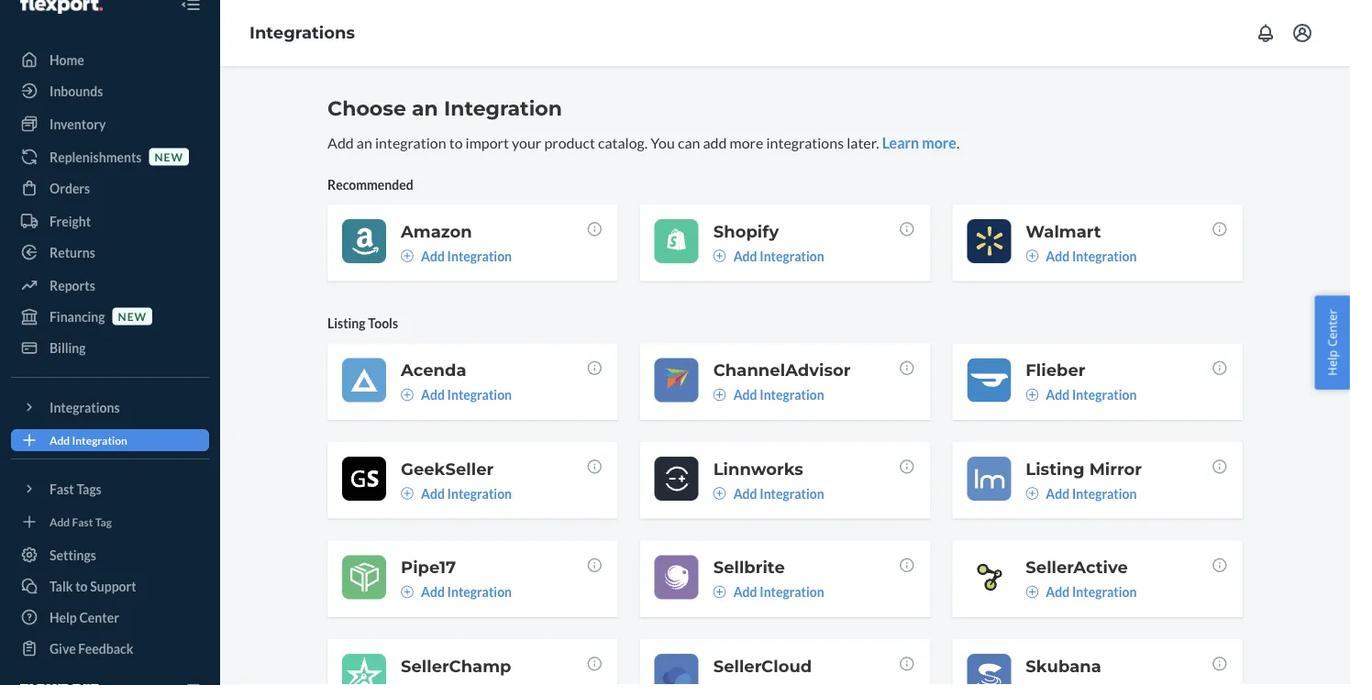 Task type: describe. For each thing, give the bounding box(es) containing it.
shopify
[[713, 221, 779, 241]]

integrations inside integrations dropdown button
[[50, 399, 120, 415]]

orders
[[50, 180, 90, 196]]

fast tags button
[[11, 474, 209, 504]]

geekseller
[[401, 458, 494, 479]]

add down choose
[[327, 133, 354, 151]]

integration for acenda
[[447, 387, 512, 402]]

walmart
[[1026, 221, 1101, 241]]

add integration link for linnworks
[[713, 484, 824, 502]]

plus circle image for amazon
[[401, 249, 414, 262]]

tools
[[368, 315, 398, 331]]

add integration link for sellbrite
[[713, 583, 824, 601]]

integrations button
[[11, 393, 209, 422]]

integration for sellbrite
[[760, 584, 824, 600]]

choose an integration
[[327, 96, 562, 121]]

inbounds link
[[11, 76, 209, 105]]

plus circle image for linnworks
[[713, 487, 726, 500]]

recommended
[[327, 176, 413, 192]]

acenda
[[401, 360, 467, 380]]

integration for listing mirror
[[1072, 486, 1137, 501]]

plus circle image for pipe17
[[401, 585, 414, 598]]

new for replenishments
[[154, 150, 183, 163]]

add integration for listing mirror
[[1046, 486, 1137, 501]]

add integration for amazon
[[421, 248, 512, 264]]

add for pipe17
[[421, 584, 445, 600]]

add integration for shopify
[[733, 248, 824, 264]]

channeladvisor
[[713, 360, 851, 380]]

help center link
[[11, 603, 209, 632]]

feedback
[[78, 641, 133, 656]]

add integration link for shopify
[[713, 247, 824, 265]]

add integration for linnworks
[[733, 486, 824, 501]]

add for geekseller
[[421, 486, 445, 501]]

plus circle image for geekseller
[[401, 487, 414, 500]]

add integration down integrations dropdown button
[[50, 433, 127, 447]]

add integration link for flieber
[[1026, 386, 1137, 404]]

plus circle image for channeladvisor
[[713, 388, 726, 401]]

product
[[544, 133, 595, 151]]

amazon
[[401, 221, 472, 241]]

integration for pipe17
[[447, 584, 512, 600]]

financing
[[50, 309, 105, 324]]

add integration for selleractive
[[1046, 584, 1137, 600]]

add for amazon
[[421, 248, 445, 264]]

add fast tag
[[50, 515, 112, 528]]

add integration for acenda
[[421, 387, 512, 402]]

support
[[90, 578, 136, 594]]

add integration link down integrations dropdown button
[[11, 429, 209, 451]]

integrations link
[[249, 23, 355, 43]]

add up 'fast tags'
[[50, 433, 70, 447]]

2 more from the left
[[922, 133, 957, 151]]

add integration for walmart
[[1046, 248, 1137, 264]]

returns
[[50, 244, 95, 260]]

add integration for pipe17
[[421, 584, 512, 600]]

add for flieber
[[1046, 387, 1070, 402]]

listing for listing tools
[[327, 315, 366, 331]]

add integration link for walmart
[[1026, 247, 1137, 265]]

listing tools
[[327, 315, 398, 331]]

talk to support
[[50, 578, 136, 594]]

inbounds
[[50, 83, 103, 99]]

add integration for geekseller
[[421, 486, 512, 501]]

new for financing
[[118, 309, 147, 323]]

flieber
[[1026, 360, 1086, 380]]

tags
[[77, 481, 102, 497]]

integration for walmart
[[1072, 248, 1137, 264]]

plus circle image for acenda
[[401, 388, 414, 401]]

add fast tag link
[[11, 511, 209, 533]]

1 more from the left
[[730, 133, 763, 151]]

add for channeladvisor
[[733, 387, 757, 402]]

talk
[[50, 578, 73, 594]]

freight
[[50, 213, 91, 229]]

catalog.
[[598, 133, 648, 151]]

returns link
[[11, 238, 209, 267]]

reports
[[50, 277, 95, 293]]

add for acenda
[[421, 387, 445, 402]]

sellbrite
[[713, 557, 785, 577]]

your
[[512, 133, 541, 151]]

fast inside dropdown button
[[50, 481, 74, 497]]

help center button
[[1315, 295, 1350, 390]]

home link
[[11, 45, 209, 74]]

orders link
[[11, 173, 209, 203]]

add for linnworks
[[733, 486, 757, 501]]

help inside help center button
[[1324, 350, 1340, 376]]

sellerchamp
[[401, 656, 511, 676]]

billing
[[50, 340, 86, 355]]

add for sellbrite
[[733, 584, 757, 600]]

home
[[50, 52, 84, 67]]

give feedback button
[[11, 634, 209, 663]]

selleractive
[[1026, 557, 1128, 577]]

1 vertical spatial help center
[[50, 609, 119, 625]]



Task type: locate. For each thing, give the bounding box(es) containing it.
settings link
[[11, 540, 209, 570]]

integration down linnworks
[[760, 486, 824, 501]]

plus circle image for walmart
[[1026, 249, 1039, 262]]

close navigation image
[[180, 0, 202, 16]]

integration up import
[[444, 96, 562, 121]]

0 horizontal spatial listing
[[327, 315, 366, 331]]

plus circle image down pipe17
[[401, 585, 414, 598]]

add down linnworks
[[733, 486, 757, 501]]

1 vertical spatial fast
[[72, 515, 93, 528]]

listing left tools
[[327, 315, 366, 331]]

1 horizontal spatial help center
[[1324, 309, 1340, 376]]

an for choose
[[412, 96, 438, 121]]

to right talk
[[75, 578, 88, 594]]

plus circle image down the 'amazon'
[[401, 249, 414, 262]]

add down geekseller
[[421, 486, 445, 501]]

1 horizontal spatial an
[[412, 96, 438, 121]]

add integration link down the sellbrite
[[713, 583, 824, 601]]

listing for listing mirror
[[1026, 458, 1085, 479]]

integration down acenda
[[447, 387, 512, 402]]

plus circle image for selleractive
[[1026, 585, 1039, 598]]

listing left mirror
[[1026, 458, 1085, 479]]

add down flieber
[[1046, 387, 1070, 402]]

0 vertical spatial center
[[1324, 309, 1340, 347]]

plus circle image down 'selleractive'
[[1026, 585, 1039, 598]]

add integration down listing mirror
[[1046, 486, 1137, 501]]

more
[[730, 133, 763, 151], [922, 133, 957, 151]]

plus circle image for listing mirror
[[1026, 487, 1039, 500]]

1 horizontal spatial new
[[154, 150, 183, 163]]

add integration link down 'selleractive'
[[1026, 583, 1137, 601]]

an up the integration
[[412, 96, 438, 121]]

add integration link down linnworks
[[713, 484, 824, 502]]

add integration link down the 'amazon'
[[401, 247, 512, 265]]

plus circle image for flieber
[[1026, 388, 1039, 401]]

2 plus circle image from the top
[[713, 487, 726, 500]]

fast
[[50, 481, 74, 497], [72, 515, 93, 528]]

1 vertical spatial listing
[[1026, 458, 1085, 479]]

add integration down the sellbrite
[[733, 584, 824, 600]]

integrations
[[766, 133, 844, 151]]

integration for selleractive
[[1072, 584, 1137, 600]]

add
[[703, 133, 727, 151]]

choose
[[327, 96, 406, 121]]

plus circle image down channeladvisor
[[713, 388, 726, 401]]

.
[[957, 133, 960, 151]]

add down channeladvisor
[[733, 387, 757, 402]]

1 vertical spatial help
[[50, 609, 77, 625]]

1 horizontal spatial to
[[449, 133, 463, 151]]

plus circle image
[[713, 249, 726, 262], [713, 487, 726, 500], [713, 585, 726, 598]]

center inside help center button
[[1324, 309, 1340, 347]]

integration down 'selleractive'
[[1072, 584, 1137, 600]]

freight link
[[11, 206, 209, 236]]

integration for channeladvisor
[[760, 387, 824, 402]]

add integration down channeladvisor
[[733, 387, 824, 402]]

add integration link down shopify
[[713, 247, 824, 265]]

inventory
[[50, 116, 106, 132]]

mirror
[[1089, 458, 1142, 479]]

0 vertical spatial help
[[1324, 350, 1340, 376]]

an
[[412, 96, 438, 121], [357, 133, 372, 151]]

1 vertical spatial an
[[357, 133, 372, 151]]

add integration link for amazon
[[401, 247, 512, 265]]

integration down geekseller
[[447, 486, 512, 501]]

integration for flieber
[[1072, 387, 1137, 402]]

add integration down walmart
[[1046, 248, 1137, 264]]

integrations
[[249, 23, 355, 43], [50, 399, 120, 415]]

more right "learn"
[[922, 133, 957, 151]]

add down listing mirror
[[1046, 486, 1070, 501]]

add down acenda
[[421, 387, 445, 402]]

integration down shopify
[[760, 248, 824, 264]]

add integration for channeladvisor
[[733, 387, 824, 402]]

add integration link
[[401, 247, 512, 265], [713, 247, 824, 265], [1026, 247, 1137, 265], [401, 386, 512, 404], [713, 386, 824, 404], [1026, 386, 1137, 404], [11, 429, 209, 451], [401, 484, 512, 502], [713, 484, 824, 502], [1026, 484, 1137, 502], [401, 583, 512, 601], [713, 583, 824, 601], [1026, 583, 1137, 601]]

plus circle image down shopify
[[713, 249, 726, 262]]

an for add
[[357, 133, 372, 151]]

plus circle image for sellbrite
[[713, 585, 726, 598]]

fast left tag at the bottom of page
[[72, 515, 93, 528]]

add for shopify
[[733, 248, 757, 264]]

reports link
[[11, 271, 209, 300]]

add integration link down acenda
[[401, 386, 512, 404]]

3 plus circle image from the top
[[713, 585, 726, 598]]

integration down channeladvisor
[[760, 387, 824, 402]]

plus circle image down the sellbrite
[[713, 585, 726, 598]]

to left import
[[449, 133, 463, 151]]

plus circle image down geekseller
[[401, 487, 414, 500]]

integration down flieber
[[1072, 387, 1137, 402]]

new up orders link at the top of page
[[154, 150, 183, 163]]

inventory link
[[11, 109, 209, 138]]

0 vertical spatial plus circle image
[[713, 249, 726, 262]]

1 horizontal spatial more
[[922, 133, 957, 151]]

add integration link for geekseller
[[401, 484, 512, 502]]

add integration down geekseller
[[421, 486, 512, 501]]

an down choose
[[357, 133, 372, 151]]

fast left the tags
[[50, 481, 74, 497]]

1 horizontal spatial integrations
[[249, 23, 355, 43]]

to
[[449, 133, 463, 151], [75, 578, 88, 594]]

add integration down linnworks
[[733, 486, 824, 501]]

0 horizontal spatial new
[[118, 309, 147, 323]]

add for listing mirror
[[1046, 486, 1070, 501]]

0 vertical spatial new
[[154, 150, 183, 163]]

add for walmart
[[1046, 248, 1070, 264]]

integration for linnworks
[[760, 486, 824, 501]]

1 vertical spatial integrations
[[50, 399, 120, 415]]

integration for amazon
[[447, 248, 512, 264]]

add integration link for acenda
[[401, 386, 512, 404]]

center
[[1324, 309, 1340, 347], [79, 609, 119, 625]]

add integration down acenda
[[421, 387, 512, 402]]

help
[[1324, 350, 1340, 376], [50, 609, 77, 625]]

integration down mirror
[[1072, 486, 1137, 501]]

1 horizontal spatial help
[[1324, 350, 1340, 376]]

learn more button
[[882, 132, 957, 153]]

add integration down shopify
[[733, 248, 824, 264]]

integration down the sellbrite
[[760, 584, 824, 600]]

add integration link for selleractive
[[1026, 583, 1137, 601]]

help center
[[1324, 309, 1340, 376], [50, 609, 119, 625]]

learn
[[882, 133, 919, 151]]

help center inside button
[[1324, 309, 1340, 376]]

add integration link down listing mirror
[[1026, 484, 1137, 502]]

add integration link for channeladvisor
[[713, 386, 824, 404]]

plus circle image down acenda
[[401, 388, 414, 401]]

1 vertical spatial plus circle image
[[713, 487, 726, 500]]

more right add
[[730, 133, 763, 151]]

2 vertical spatial plus circle image
[[713, 585, 726, 598]]

0 horizontal spatial more
[[730, 133, 763, 151]]

add down the 'amazon'
[[421, 248, 445, 264]]

open account menu image
[[1291, 22, 1313, 44]]

1 horizontal spatial center
[[1324, 309, 1340, 347]]

plus circle image down listing mirror
[[1026, 487, 1039, 500]]

integration down the 'amazon'
[[447, 248, 512, 264]]

talk to support button
[[11, 571, 209, 601]]

0 vertical spatial an
[[412, 96, 438, 121]]

add integration down flieber
[[1046, 387, 1137, 402]]

give
[[50, 641, 76, 656]]

integration
[[444, 96, 562, 121], [447, 248, 512, 264], [760, 248, 824, 264], [1072, 248, 1137, 264], [447, 387, 512, 402], [760, 387, 824, 402], [1072, 387, 1137, 402], [72, 433, 127, 447], [447, 486, 512, 501], [760, 486, 824, 501], [1072, 486, 1137, 501], [447, 584, 512, 600], [760, 584, 824, 600], [1072, 584, 1137, 600]]

tag
[[95, 515, 112, 528]]

add down 'selleractive'
[[1046, 584, 1070, 600]]

0 horizontal spatial center
[[79, 609, 119, 625]]

1 vertical spatial to
[[75, 578, 88, 594]]

0 vertical spatial to
[[449, 133, 463, 151]]

add integration link for listing mirror
[[1026, 484, 1137, 502]]

plus circle image for shopify
[[713, 249, 726, 262]]

flexport logo image
[[20, 0, 103, 14]]

new
[[154, 150, 183, 163], [118, 309, 147, 323]]

integration down walmart
[[1072, 248, 1137, 264]]

add integration link for pipe17
[[401, 583, 512, 601]]

0 horizontal spatial help
[[50, 609, 77, 625]]

to inside button
[[75, 578, 88, 594]]

0 horizontal spatial an
[[357, 133, 372, 151]]

sellercloud
[[713, 656, 812, 676]]

1 horizontal spatial listing
[[1026, 458, 1085, 479]]

pipe17
[[401, 557, 456, 577]]

add integration down the 'amazon'
[[421, 248, 512, 264]]

1 plus circle image from the top
[[713, 249, 726, 262]]

linnworks
[[713, 458, 803, 479]]

replenishments
[[50, 149, 142, 165]]

add integration
[[421, 248, 512, 264], [733, 248, 824, 264], [1046, 248, 1137, 264], [421, 387, 512, 402], [733, 387, 824, 402], [1046, 387, 1137, 402], [50, 433, 127, 447], [421, 486, 512, 501], [733, 486, 824, 501], [1046, 486, 1137, 501], [421, 584, 512, 600], [733, 584, 824, 600], [1046, 584, 1137, 600]]

plus circle image down linnworks
[[713, 487, 726, 500]]

add integration link down flieber
[[1026, 386, 1137, 404]]

can
[[678, 133, 700, 151]]

0 horizontal spatial to
[[75, 578, 88, 594]]

add integration link down walmart
[[1026, 247, 1137, 265]]

0 vertical spatial help center
[[1324, 309, 1340, 376]]

1 vertical spatial center
[[79, 609, 119, 625]]

open notifications image
[[1255, 22, 1277, 44]]

1 vertical spatial new
[[118, 309, 147, 323]]

integration down pipe17
[[447, 584, 512, 600]]

listing
[[327, 315, 366, 331], [1026, 458, 1085, 479]]

new down the reports link
[[118, 309, 147, 323]]

add down shopify
[[733, 248, 757, 264]]

add down the sellbrite
[[733, 584, 757, 600]]

0 vertical spatial integrations
[[249, 23, 355, 43]]

give feedback
[[50, 641, 133, 656]]

add for selleractive
[[1046, 584, 1070, 600]]

integration for shopify
[[760, 248, 824, 264]]

help inside help center link
[[50, 609, 77, 625]]

0 horizontal spatial help center
[[50, 609, 119, 625]]

add
[[327, 133, 354, 151], [421, 248, 445, 264], [733, 248, 757, 264], [1046, 248, 1070, 264], [421, 387, 445, 402], [733, 387, 757, 402], [1046, 387, 1070, 402], [50, 433, 70, 447], [421, 486, 445, 501], [733, 486, 757, 501], [1046, 486, 1070, 501], [50, 515, 70, 528], [421, 584, 445, 600], [733, 584, 757, 600], [1046, 584, 1070, 600]]

add down walmart
[[1046, 248, 1070, 264]]

listing mirror
[[1026, 458, 1142, 479]]

0 vertical spatial listing
[[327, 315, 366, 331]]

plus circle image down flieber
[[1026, 388, 1039, 401]]

add an integration to import your product catalog. you can add more integrations later. learn more .
[[327, 133, 960, 151]]

add integration link down channeladvisor
[[713, 386, 824, 404]]

add integration for sellbrite
[[733, 584, 824, 600]]

0 horizontal spatial integrations
[[50, 399, 120, 415]]

fast tags
[[50, 481, 102, 497]]

later.
[[847, 133, 879, 151]]

integration down integrations dropdown button
[[72, 433, 127, 447]]

settings
[[50, 547, 96, 563]]

center inside help center link
[[79, 609, 119, 625]]

add integration link down geekseller
[[401, 484, 512, 502]]

add down pipe17
[[421, 584, 445, 600]]

plus circle image down walmart
[[1026, 249, 1039, 262]]

add integration link down pipe17
[[401, 583, 512, 601]]

add integration down pipe17
[[421, 584, 512, 600]]

add integration for flieber
[[1046, 387, 1137, 402]]

integration for geekseller
[[447, 486, 512, 501]]

you
[[650, 133, 675, 151]]

plus circle image
[[401, 249, 414, 262], [1026, 249, 1039, 262], [401, 388, 414, 401], [713, 388, 726, 401], [1026, 388, 1039, 401], [401, 487, 414, 500], [1026, 487, 1039, 500], [401, 585, 414, 598], [1026, 585, 1039, 598]]

add integration down 'selleractive'
[[1046, 584, 1137, 600]]

0 vertical spatial fast
[[50, 481, 74, 497]]

billing link
[[11, 333, 209, 362]]

skubana
[[1026, 656, 1101, 676]]

add up settings
[[50, 515, 70, 528]]

import
[[466, 133, 509, 151]]

integration
[[375, 133, 446, 151]]



Task type: vqa. For each thing, say whether or not it's contained in the screenshot.
"add fast tag"
yes



